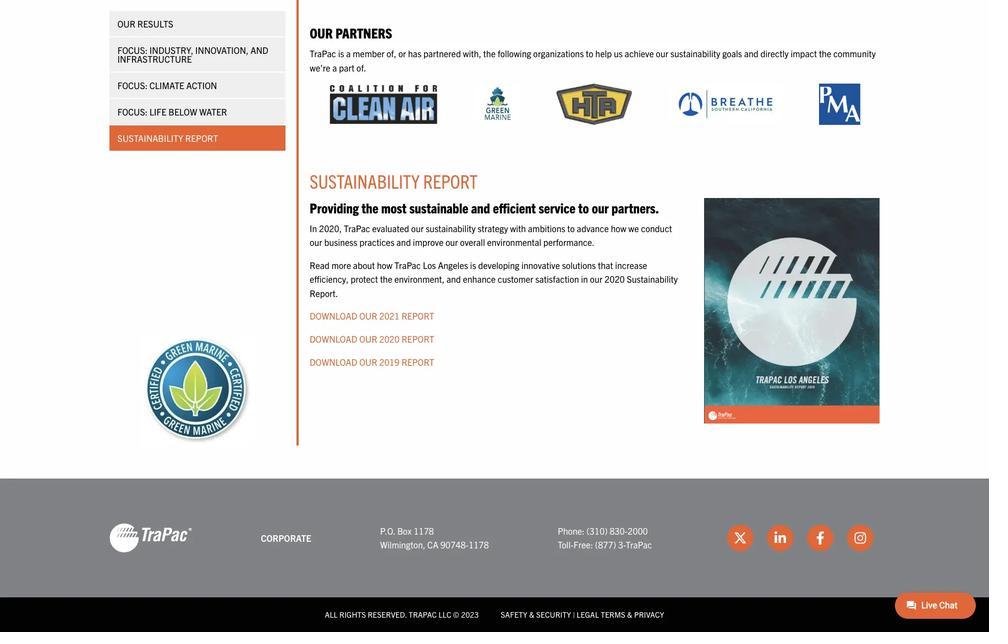 Task type: locate. For each thing, give the bounding box(es) containing it.
1 vertical spatial is
[[470, 259, 476, 270]]

sustainability down sustainable
[[426, 223, 476, 234]]

trapac down 2000
[[626, 539, 652, 550]]

llc
[[438, 610, 451, 620]]

0 vertical spatial is
[[338, 48, 344, 59]]

focus: climate action
[[118, 80, 217, 91]]

3 focus: from the top
[[118, 106, 148, 117]]

1 focus: from the top
[[118, 45, 148, 56]]

1 vertical spatial to
[[578, 198, 589, 216]]

has
[[408, 48, 421, 59]]

download our 2019 report link
[[310, 356, 434, 367]]

focus:
[[118, 45, 148, 56], [118, 80, 148, 91], [118, 106, 148, 117]]

0 vertical spatial sustainability
[[118, 133, 184, 144]]

to up advance
[[578, 198, 589, 216]]

report up the download our 2019 report
[[401, 333, 434, 344]]

sustainability down life
[[118, 133, 184, 144]]

1 vertical spatial sustainability report
[[310, 169, 478, 193]]

our right in
[[590, 274, 603, 285]]

1 horizontal spatial sustainability
[[670, 48, 720, 59]]

(877)
[[595, 539, 616, 550]]

90748-
[[440, 539, 469, 550]]

climate
[[150, 80, 185, 91]]

2 vertical spatial to
[[567, 223, 575, 234]]

is up enhance
[[470, 259, 476, 270]]

in
[[310, 223, 317, 234]]

3-
[[618, 539, 626, 550]]

1 horizontal spatial sustainability report
[[310, 169, 478, 193]]

focus: left climate
[[118, 80, 148, 91]]

life
[[150, 106, 167, 117]]

part
[[339, 62, 354, 73]]

download our 2019 report
[[310, 356, 434, 367]]

& right terms
[[627, 610, 632, 620]]

our results link
[[109, 11, 285, 36]]

and down evaluated
[[396, 237, 411, 248]]

infrastructure
[[118, 53, 192, 64]]

sustainability up most
[[310, 169, 420, 193]]

the inside read more about how trapac los angeles is developing innovative solutions that increase efficiency, protect the environment, and enhance customer satisfaction in our 2020 sustainability report.
[[380, 274, 392, 285]]

to left help
[[586, 48, 593, 59]]

is inside the trapac is a member of, or has partnered with, the following organizations to help us achieve our sustainability goals and directly impact the community we're a part of.
[[338, 48, 344, 59]]

to
[[586, 48, 593, 59], [578, 198, 589, 216], [567, 223, 575, 234]]

0 vertical spatial 2020
[[605, 274, 625, 285]]

report right 2019
[[401, 356, 434, 367]]

below
[[169, 106, 197, 117]]

2019
[[379, 356, 399, 367]]

1 vertical spatial focus:
[[118, 80, 148, 91]]

0 horizontal spatial a
[[332, 62, 337, 73]]

wilmington,
[[380, 539, 425, 550]]

1 vertical spatial download
[[310, 333, 357, 344]]

read
[[310, 259, 329, 270]]

2 vertical spatial download
[[310, 356, 357, 367]]

0 vertical spatial 1178
[[414, 525, 434, 536]]

more
[[331, 259, 351, 270]]

help
[[595, 48, 612, 59]]

1 horizontal spatial a
[[346, 48, 351, 59]]

our down in
[[310, 237, 322, 248]]

sustainability left goals
[[670, 48, 720, 59]]

0 vertical spatial download
[[310, 311, 357, 322]]

0 horizontal spatial &
[[529, 610, 534, 620]]

0 horizontal spatial sustainability
[[118, 133, 184, 144]]

focus: left life
[[118, 106, 148, 117]]

free:
[[573, 539, 593, 550]]

customer
[[498, 274, 533, 285]]

our left 2021
[[359, 311, 377, 322]]

1 horizontal spatial how
[[611, 223, 626, 234]]

solutions
[[562, 259, 596, 270]]

results
[[138, 18, 174, 29]]

download down download our 2020 report link
[[310, 356, 357, 367]]

is up part
[[338, 48, 344, 59]]

partnered
[[423, 48, 461, 59]]

1178 right ca
[[469, 539, 489, 550]]

environmental
[[487, 237, 541, 248]]

0 vertical spatial to
[[586, 48, 593, 59]]

strategy
[[478, 223, 508, 234]]

1 horizontal spatial &
[[627, 610, 632, 620]]

the right with, at left top
[[483, 48, 496, 59]]

sustainability report link
[[109, 125, 285, 151]]

that
[[598, 259, 613, 270]]

download our 2020 report
[[310, 333, 434, 344]]

sustainability report up most
[[310, 169, 478, 193]]

sustainability
[[670, 48, 720, 59], [426, 223, 476, 234]]

sustainability
[[627, 274, 678, 285]]

download for download our 2021 report
[[310, 311, 357, 322]]

trapac inside read more about how trapac los angeles is developing innovative solutions that increase efficiency, protect the environment, and enhance customer satisfaction in our 2020 sustainability report.
[[394, 259, 421, 270]]

the
[[483, 48, 496, 59], [819, 48, 831, 59], [362, 198, 378, 216], [380, 274, 392, 285]]

1178 up ca
[[414, 525, 434, 536]]

and
[[744, 48, 758, 59], [471, 198, 490, 216], [396, 237, 411, 248], [446, 274, 461, 285]]

trapac up "business"
[[344, 223, 370, 234]]

0 vertical spatial sustainability report
[[118, 133, 218, 144]]

report right 2021
[[401, 311, 434, 322]]

how right about at the left top of the page
[[377, 259, 392, 270]]

report for download our 2020 report
[[401, 333, 434, 344]]

corporate image
[[109, 523, 192, 554]]

a up part
[[346, 48, 351, 59]]

1 vertical spatial how
[[377, 259, 392, 270]]

sustainability report down "focus: life below water"
[[118, 133, 218, 144]]

box
[[397, 525, 412, 536]]

download down the report.
[[310, 311, 357, 322]]

overall
[[460, 237, 485, 248]]

trapac up we're
[[310, 48, 336, 59]]

water
[[199, 106, 227, 117]]

3 download from the top
[[310, 356, 357, 367]]

business
[[324, 237, 357, 248]]

a left part
[[332, 62, 337, 73]]

phone:
[[558, 525, 584, 536]]

download up the download our 2019 report
[[310, 333, 357, 344]]

1 horizontal spatial 2020
[[605, 274, 625, 285]]

our up advance
[[592, 198, 609, 216]]

trapac inside in 2020, trapac evaluated our sustainability strategy with ambitions to advance how we conduct our business practices and improve our overall environmental performance.
[[344, 223, 370, 234]]

2 download from the top
[[310, 333, 357, 344]]

providing
[[310, 198, 359, 216]]

download
[[310, 311, 357, 322], [310, 333, 357, 344], [310, 356, 357, 367]]

1 horizontal spatial 1178
[[469, 539, 489, 550]]

how
[[611, 223, 626, 234], [377, 259, 392, 270]]

report for download our 2019 report
[[401, 356, 434, 367]]

footer
[[0, 479, 989, 632]]

is inside read more about how trapac los angeles is developing innovative solutions that increase efficiency, protect the environment, and enhance customer satisfaction in our 2020 sustainability report.
[[470, 259, 476, 270]]

2 vertical spatial focus:
[[118, 106, 148, 117]]

improve
[[413, 237, 443, 248]]

2021
[[379, 311, 399, 322]]

our up improve
[[411, 223, 424, 234]]

the right impact
[[819, 48, 831, 59]]

1 vertical spatial sustainability
[[426, 223, 476, 234]]

and down angeles
[[446, 274, 461, 285]]

our
[[656, 48, 668, 59], [592, 198, 609, 216], [411, 223, 424, 234], [310, 237, 322, 248], [445, 237, 458, 248], [590, 274, 603, 285]]

2020 down that
[[605, 274, 625, 285]]

focus: for focus: life below water
[[118, 106, 148, 117]]

ca
[[427, 539, 438, 550]]

trapac
[[310, 48, 336, 59], [344, 223, 370, 234], [394, 259, 421, 270], [626, 539, 652, 550]]

security
[[536, 610, 571, 620]]

0 vertical spatial how
[[611, 223, 626, 234]]

trapac up environment,
[[394, 259, 421, 270]]

focus: life below water
[[118, 106, 227, 117]]

los
[[423, 259, 436, 270]]

2020,
[[319, 223, 342, 234]]

1 horizontal spatial is
[[470, 259, 476, 270]]

our right achieve on the right of page
[[656, 48, 668, 59]]

legal terms & privacy link
[[577, 610, 664, 620]]

our for download our 2020 report
[[359, 333, 377, 344]]

to inside the trapac is a member of, or has partnered with, the following organizations to help us achieve our sustainability goals and directly impact the community we're a part of.
[[586, 48, 593, 59]]

2 focus: from the top
[[118, 80, 148, 91]]

focus: down our results
[[118, 45, 148, 56]]

is
[[338, 48, 344, 59], [470, 259, 476, 270]]

0 vertical spatial focus:
[[118, 45, 148, 56]]

& right safety
[[529, 610, 534, 620]]

0 vertical spatial sustainability
[[670, 48, 720, 59]]

0 horizontal spatial sustainability
[[426, 223, 476, 234]]

our left results
[[118, 18, 136, 29]]

our up we're
[[310, 24, 333, 41]]

report down focus: life below water link
[[186, 133, 218, 144]]

and right goals
[[744, 48, 758, 59]]

sustainability inside in 2020, trapac evaluated our sustainability strategy with ambitions to advance how we conduct our business practices and improve our overall environmental performance.
[[426, 223, 476, 234]]

to up performance.
[[567, 223, 575, 234]]

organizations
[[533, 48, 584, 59]]

focus: inside focus: industry, innovation, and infrastructure
[[118, 45, 148, 56]]

all rights reserved. trapac llc © 2023
[[325, 610, 479, 620]]

we're
[[310, 62, 330, 73]]

sustainability report
[[118, 133, 218, 144], [310, 169, 478, 193]]

sustainability
[[118, 133, 184, 144], [310, 169, 420, 193]]

0 horizontal spatial 1178
[[414, 525, 434, 536]]

our
[[118, 18, 136, 29], [310, 24, 333, 41], [359, 311, 377, 322], [359, 333, 377, 344], [359, 356, 377, 367]]

how left 'we'
[[611, 223, 626, 234]]

1 & from the left
[[529, 610, 534, 620]]

1 vertical spatial sustainability
[[310, 169, 420, 193]]

&
[[529, 610, 534, 620], [627, 610, 632, 620]]

0 horizontal spatial how
[[377, 259, 392, 270]]

1 horizontal spatial sustainability
[[310, 169, 420, 193]]

p.o. box 1178 wilmington, ca 90748-1178
[[380, 525, 489, 550]]

our inside the trapac is a member of, or has partnered with, the following organizations to help us achieve our sustainability goals and directly impact the community we're a part of.
[[656, 48, 668, 59]]

our left 2019
[[359, 356, 377, 367]]

our up the download our 2019 report
[[359, 333, 377, 344]]

download for download our 2020 report
[[310, 333, 357, 344]]

1 download from the top
[[310, 311, 357, 322]]

0 horizontal spatial is
[[338, 48, 344, 59]]

read more about how trapac los angeles is developing innovative solutions that increase efficiency, protect the environment, and enhance customer satisfaction in our 2020 sustainability report.
[[310, 259, 678, 299]]

2020 up 2019
[[379, 333, 399, 344]]

1 vertical spatial 2020
[[379, 333, 399, 344]]

0 horizontal spatial sustainability report
[[118, 133, 218, 144]]

enhance
[[463, 274, 496, 285]]

trapac inside the trapac is a member of, or has partnered with, the following organizations to help us achieve our sustainability goals and directly impact the community we're a part of.
[[310, 48, 336, 59]]

performance.
[[543, 237, 595, 248]]

advance
[[577, 223, 609, 234]]

2020
[[605, 274, 625, 285], [379, 333, 399, 344]]

the right the 'protect'
[[380, 274, 392, 285]]



Task type: describe. For each thing, give the bounding box(es) containing it.
and up strategy
[[471, 198, 490, 216]]

our for download our 2019 report
[[359, 356, 377, 367]]

sustainability report inside "link"
[[118, 133, 218, 144]]

directly
[[760, 48, 789, 59]]

with,
[[463, 48, 481, 59]]

all
[[325, 610, 338, 620]]

angeles
[[438, 259, 468, 270]]

and inside the trapac is a member of, or has partnered with, the following organizations to help us achieve our sustainability goals and directly impact the community we're a part of.
[[744, 48, 758, 59]]

providing the most sustainable and efficient service to our partners.
[[310, 198, 659, 216]]

increase
[[615, 259, 647, 270]]

report for download our 2021 report
[[401, 311, 434, 322]]

trapac inside phone: (310) 830-2000 toll-free: (877) 3-trapac
[[626, 539, 652, 550]]

achieve
[[625, 48, 654, 59]]

0 horizontal spatial 2020
[[379, 333, 399, 344]]

focus: industry, innovation, and infrastructure link
[[109, 37, 285, 72]]

our inside read more about how trapac los angeles is developing innovative solutions that increase efficiency, protect the environment, and enhance customer satisfaction in our 2020 sustainability report.
[[590, 274, 603, 285]]

focus: for focus: climate action
[[118, 80, 148, 91]]

trapac
[[409, 610, 437, 620]]

download our 2020 report link
[[310, 333, 434, 344]]

report.
[[310, 288, 338, 299]]

member
[[353, 48, 385, 59]]

footer containing p.o. box 1178
[[0, 479, 989, 632]]

report inside "link"
[[186, 133, 218, 144]]

trapac is a member of, or has partnered with, the following organizations to help us achieve our sustainability goals and directly impact the community we're a part of.
[[310, 48, 876, 73]]

safety
[[501, 610, 527, 620]]

to inside in 2020, trapac evaluated our sustainability strategy with ambitions to advance how we conduct our business practices and improve our overall environmental performance.
[[567, 223, 575, 234]]

|
[[573, 610, 575, 620]]

goals
[[722, 48, 742, 59]]

ambitions
[[528, 223, 565, 234]]

we
[[628, 223, 639, 234]]

efficient
[[493, 198, 536, 216]]

1 vertical spatial a
[[332, 62, 337, 73]]

report up sustainable
[[423, 169, 478, 193]]

sustainability inside the trapac is a member of, or has partnered with, the following organizations to help us achieve our sustainability goals and directly impact the community we're a part of.
[[670, 48, 720, 59]]

(310)
[[587, 525, 608, 536]]

our partners
[[310, 24, 392, 41]]

p.o.
[[380, 525, 395, 536]]

action
[[187, 80, 217, 91]]

of,
[[387, 48, 396, 59]]

focus: climate action link
[[109, 73, 285, 98]]

and
[[251, 45, 269, 56]]

toll-
[[558, 539, 573, 550]]

evaluated
[[372, 223, 409, 234]]

how inside read more about how trapac los angeles is developing innovative solutions that increase efficiency, protect the environment, and enhance customer satisfaction in our 2020 sustainability report.
[[377, 259, 392, 270]]

following
[[498, 48, 531, 59]]

reserved.
[[368, 610, 407, 620]]

with
[[510, 223, 526, 234]]

download our 2021 report link
[[310, 311, 434, 322]]

and inside read more about how trapac los angeles is developing innovative solutions that increase efficiency, protect the environment, and enhance customer satisfaction in our 2020 sustainability report.
[[446, 274, 461, 285]]

safety & security link
[[501, 610, 571, 620]]

2023
[[461, 610, 479, 620]]

about
[[353, 259, 375, 270]]

conduct
[[641, 223, 672, 234]]

0 vertical spatial a
[[346, 48, 351, 59]]

terms
[[601, 610, 625, 620]]

or
[[398, 48, 406, 59]]

1 vertical spatial 1178
[[469, 539, 489, 550]]

industry,
[[150, 45, 194, 56]]

our left overall
[[445, 237, 458, 248]]

us
[[614, 48, 623, 59]]

most
[[381, 198, 407, 216]]

2 & from the left
[[627, 610, 632, 620]]

phone: (310) 830-2000 toll-free: (877) 3-trapac
[[558, 525, 652, 550]]

partners
[[336, 24, 392, 41]]

the left most
[[362, 198, 378, 216]]

innovation,
[[196, 45, 249, 56]]

830-
[[610, 525, 628, 536]]

our inside 'link'
[[118, 18, 136, 29]]

safety & security | legal terms & privacy
[[501, 610, 664, 620]]

environment,
[[394, 274, 444, 285]]

partners.
[[612, 198, 659, 216]]

in
[[581, 274, 588, 285]]

our for download our 2021 report
[[359, 311, 377, 322]]

download for download our 2019 report
[[310, 356, 357, 367]]

sustainability inside "link"
[[118, 133, 184, 144]]

focus: for focus: industry, innovation, and infrastructure
[[118, 45, 148, 56]]

privacy
[[634, 610, 664, 620]]

impact
[[791, 48, 817, 59]]

2020 inside read more about how trapac los angeles is developing innovative solutions that increase efficiency, protect the environment, and enhance customer satisfaction in our 2020 sustainability report.
[[605, 274, 625, 285]]

and inside in 2020, trapac evaluated our sustainability strategy with ambitions to advance how we conduct our business practices and improve our overall environmental performance.
[[396, 237, 411, 248]]

download our 2021 report
[[310, 311, 434, 322]]

protect
[[351, 274, 378, 285]]

2000
[[628, 525, 648, 536]]

satisfaction
[[535, 274, 579, 285]]

developing
[[478, 259, 519, 270]]

focus: life below water link
[[109, 99, 285, 124]]

how inside in 2020, trapac evaluated our sustainability strategy with ambitions to advance how we conduct our business practices and improve our overall environmental performance.
[[611, 223, 626, 234]]

rights
[[339, 610, 366, 620]]

of.
[[356, 62, 366, 73]]

innovative
[[521, 259, 560, 270]]

our results
[[118, 18, 174, 29]]



Task type: vqa. For each thing, say whether or not it's contained in the screenshot.
maximize
no



